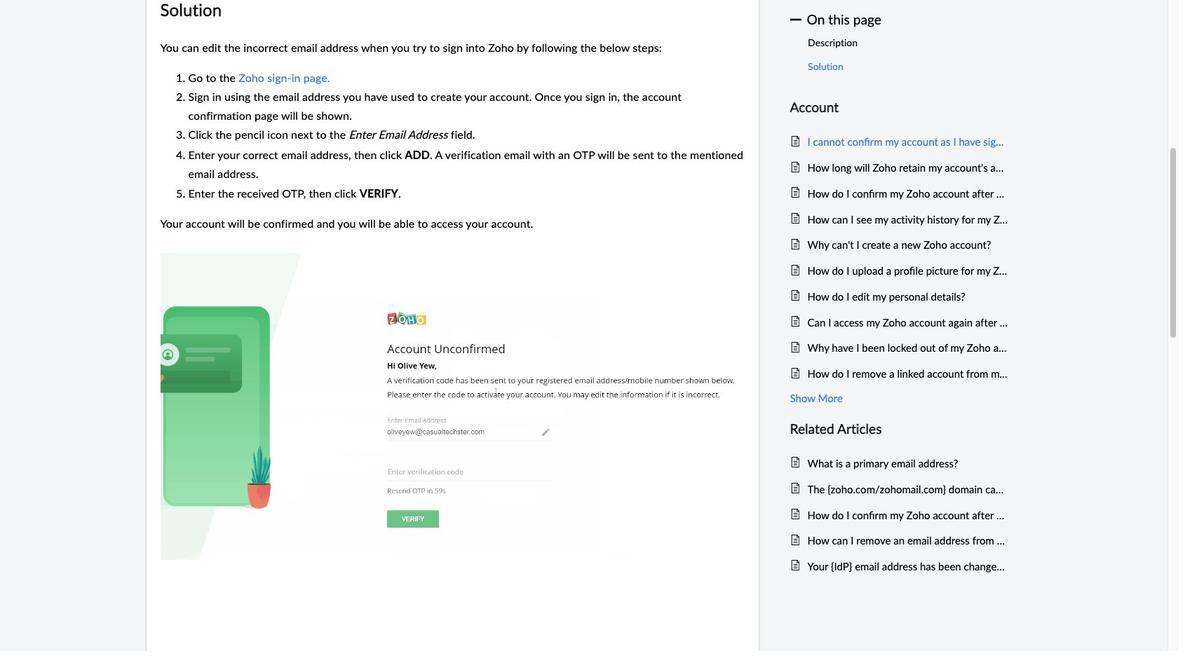 Task type: describe. For each thing, give the bounding box(es) containing it.
a gif showing how to edit the email address that is registered incorrectly. image
[[160, 253, 745, 561]]



Task type: vqa. For each thing, say whether or not it's contained in the screenshot.
Reader view 'image'
no



Task type: locate. For each thing, give the bounding box(es) containing it.
2 heading from the top
[[790, 419, 1008, 440]]

0 vertical spatial heading
[[790, 97, 1008, 119]]

1 vertical spatial heading
[[790, 419, 1008, 440]]

1 heading from the top
[[790, 97, 1008, 119]]

heading
[[790, 97, 1008, 119], [790, 419, 1008, 440]]



